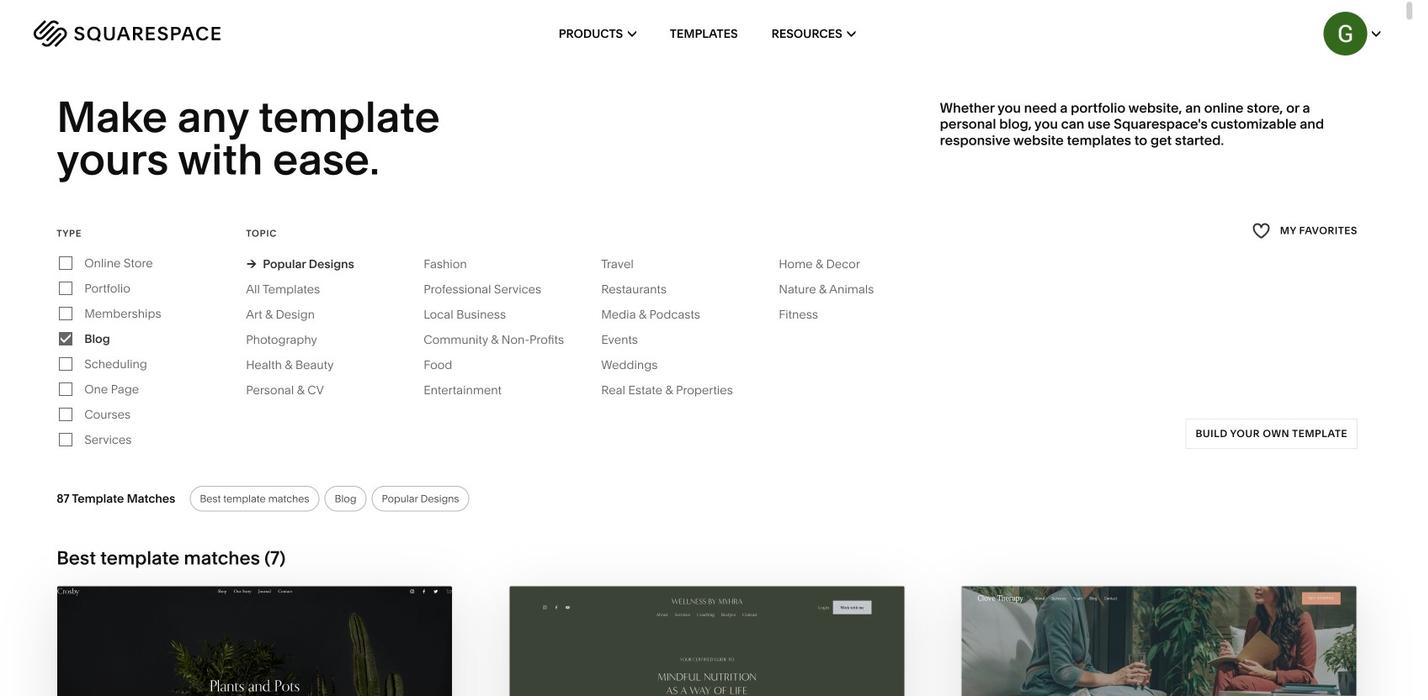 Task type: vqa. For each thing, say whether or not it's contained in the screenshot.
Crosby "IMAGE"
yes



Task type: describe. For each thing, give the bounding box(es) containing it.
crosby image
[[57, 587, 452, 697]]

myhra image
[[510, 587, 905, 697]]

clove image
[[962, 587, 1357, 697]]



